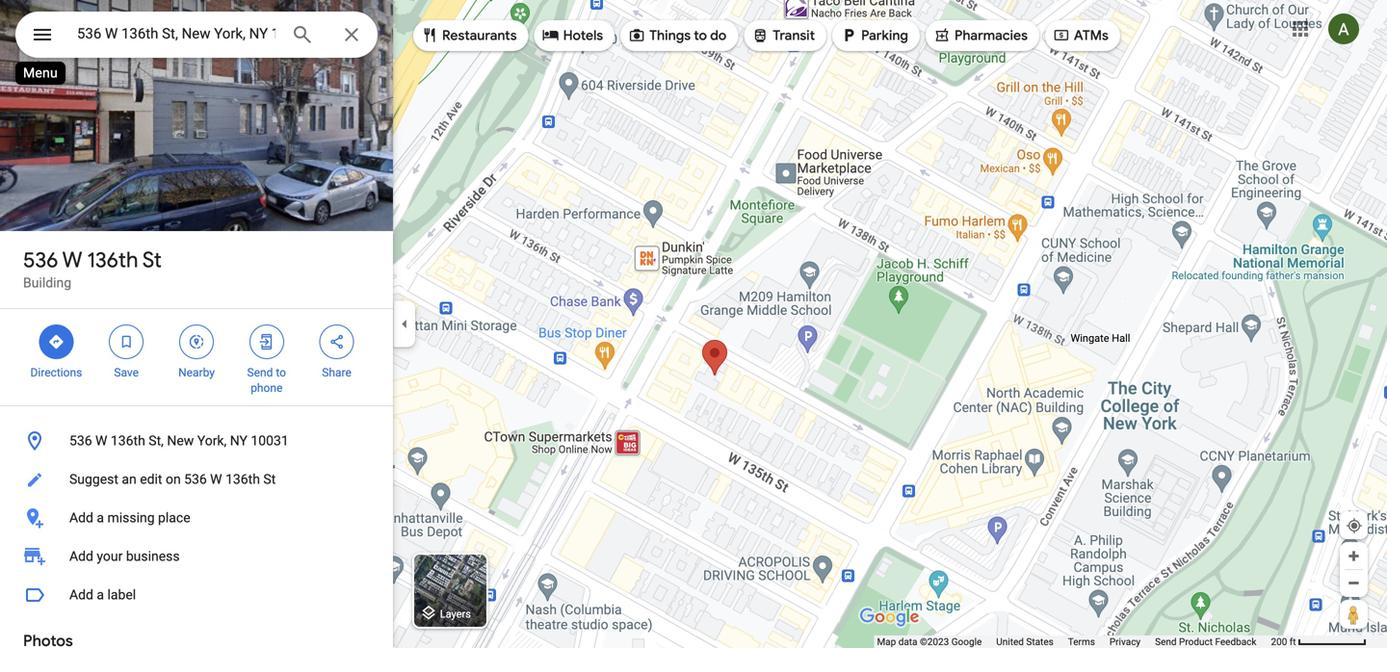 Task type: vqa. For each thing, say whether or not it's contained in the screenshot.
Ny
yes



Task type: locate. For each thing, give the bounding box(es) containing it.
536 up building
[[23, 247, 58, 274]]

136th
[[87, 247, 138, 274], [111, 433, 145, 449], [225, 472, 260, 487]]

2 vertical spatial add
[[69, 587, 93, 603]]

136th for st,
[[111, 433, 145, 449]]

atms
[[1074, 27, 1109, 44]]

phone
[[251, 381, 283, 395]]

add left your
[[69, 549, 93, 565]]

0 vertical spatial send
[[247, 366, 273, 380]]


[[628, 25, 646, 46]]

0 horizontal spatial w
[[62, 247, 82, 274]]

nearby
[[178, 366, 215, 380]]

w
[[62, 247, 82, 274], [95, 433, 107, 449], [210, 472, 222, 487]]

send for send to phone
[[247, 366, 273, 380]]

0 vertical spatial a
[[97, 510, 104, 526]]


[[1053, 25, 1070, 46]]

536 w 136th st main content
[[0, 0, 393, 648]]

add
[[69, 510, 93, 526], [69, 549, 93, 565], [69, 587, 93, 603]]

transit
[[773, 27, 815, 44]]

add left label
[[69, 587, 93, 603]]

ny
[[230, 433, 248, 449]]

w inside button
[[95, 433, 107, 449]]

0 horizontal spatial to
[[276, 366, 286, 380]]

w inside 536 w 136th st building
[[62, 247, 82, 274]]

united
[[996, 636, 1024, 648]]

add your business
[[69, 549, 180, 565]]

1 vertical spatial a
[[97, 587, 104, 603]]

place
[[158, 510, 190, 526]]

w up building
[[62, 247, 82, 274]]

136th left st,
[[111, 433, 145, 449]]

1 vertical spatial w
[[95, 433, 107, 449]]

w up suggest
[[95, 433, 107, 449]]

actions for 536 w 136th st region
[[0, 309, 393, 406]]

send
[[247, 366, 273, 380], [1155, 636, 1177, 648]]

0 vertical spatial 136th
[[87, 247, 138, 274]]

1 vertical spatial to
[[276, 366, 286, 380]]

st
[[142, 247, 162, 274], [263, 472, 276, 487]]

0 vertical spatial add
[[69, 510, 93, 526]]

136th inside 536 w 136th st building
[[87, 247, 138, 274]]

suggest an edit on 536 w 136th st button
[[0, 460, 393, 499]]

send inside send to phone
[[247, 366, 273, 380]]

a left label
[[97, 587, 104, 603]]

136th down "ny"
[[225, 472, 260, 487]]

1 horizontal spatial st
[[263, 472, 276, 487]]


[[840, 25, 857, 46]]

0 vertical spatial w
[[62, 247, 82, 274]]

1 horizontal spatial send
[[1155, 636, 1177, 648]]

send product feedback button
[[1155, 636, 1257, 648]]

on
[[166, 472, 181, 487]]

footer containing map data ©2023 google
[[877, 636, 1271, 648]]

None field
[[77, 22, 276, 45]]

label
[[107, 587, 136, 603]]

send inside send product feedback button
[[1155, 636, 1177, 648]]

send left product
[[1155, 636, 1177, 648]]

feedback
[[1215, 636, 1257, 648]]

new
[[167, 433, 194, 449]]

536 w 136th st building
[[23, 247, 162, 291]]

1 vertical spatial st
[[263, 472, 276, 487]]

0 horizontal spatial send
[[247, 366, 273, 380]]

states
[[1026, 636, 1054, 648]]

building
[[23, 275, 71, 291]]

add down suggest
[[69, 510, 93, 526]]

data
[[898, 636, 918, 648]]

footer inside google maps element
[[877, 636, 1271, 648]]

2 horizontal spatial 536
[[184, 472, 207, 487]]

w down york,
[[210, 472, 222, 487]]

 transit
[[752, 25, 815, 46]]

a
[[97, 510, 104, 526], [97, 587, 104, 603]]

0 horizontal spatial st
[[142, 247, 162, 274]]

536
[[23, 247, 58, 274], [69, 433, 92, 449], [184, 472, 207, 487]]

a left missing
[[97, 510, 104, 526]]

add for add a missing place
[[69, 510, 93, 526]]

map data ©2023 google
[[877, 636, 982, 648]]

parking
[[861, 27, 908, 44]]

ft
[[1290, 636, 1296, 648]]

 things to do
[[628, 25, 727, 46]]

add a label
[[69, 587, 136, 603]]

0 vertical spatial st
[[142, 247, 162, 274]]

2 horizontal spatial w
[[210, 472, 222, 487]]


[[118, 331, 135, 353]]

536 w 136th st, new york, ny 10031
[[69, 433, 289, 449]]

footer
[[877, 636, 1271, 648]]

200 ft
[[1271, 636, 1296, 648]]

hotels
[[563, 27, 603, 44]]

136th inside button
[[225, 472, 260, 487]]

a for label
[[97, 587, 104, 603]]

3 add from the top
[[69, 587, 93, 603]]

to left do
[[694, 27, 707, 44]]

2 vertical spatial w
[[210, 472, 222, 487]]

add a missing place button
[[0, 499, 393, 538]]


[[421, 25, 438, 46]]

missing
[[107, 510, 155, 526]]

layers
[[440, 608, 471, 620]]

pharmacies
[[955, 27, 1028, 44]]

0 vertical spatial 536
[[23, 247, 58, 274]]

2 a from the top
[[97, 587, 104, 603]]

1 horizontal spatial to
[[694, 27, 707, 44]]

136th up 
[[87, 247, 138, 274]]

zoom out image
[[1347, 576, 1361, 591]]

200 ft button
[[1271, 636, 1367, 648]]

536 inside button
[[69, 433, 92, 449]]


[[933, 25, 951, 46]]

1 vertical spatial add
[[69, 549, 93, 565]]

1 vertical spatial 536
[[69, 433, 92, 449]]

0 vertical spatial to
[[694, 27, 707, 44]]

terms
[[1068, 636, 1095, 648]]

to
[[694, 27, 707, 44], [276, 366, 286, 380]]

536 W 136th St, New York, NY 10031 field
[[15, 12, 378, 58]]

536 inside 536 w 136th st building
[[23, 247, 58, 274]]

w inside button
[[210, 472, 222, 487]]

1 horizontal spatial w
[[95, 433, 107, 449]]

1 a from the top
[[97, 510, 104, 526]]

 hotels
[[542, 25, 603, 46]]

136th inside button
[[111, 433, 145, 449]]

2 vertical spatial 136th
[[225, 472, 260, 487]]

united states button
[[996, 636, 1054, 648]]

536 right on
[[184, 472, 207, 487]]


[[542, 25, 559, 46]]

send up phone
[[247, 366, 273, 380]]

1 add from the top
[[69, 510, 93, 526]]

1 vertical spatial 136th
[[111, 433, 145, 449]]

to up phone
[[276, 366, 286, 380]]

536 up suggest
[[69, 433, 92, 449]]

536 for st
[[23, 247, 58, 274]]

product
[[1179, 636, 1213, 648]]


[[48, 331, 65, 353]]

0 horizontal spatial 536
[[23, 247, 58, 274]]

1 vertical spatial send
[[1155, 636, 1177, 648]]


[[31, 21, 54, 49]]

york,
[[197, 433, 227, 449]]

google account: angela cha  
(angela.cha@adept.ai) image
[[1328, 14, 1359, 44]]

2 add from the top
[[69, 549, 93, 565]]

2 vertical spatial 536
[[184, 472, 207, 487]]

1 horizontal spatial 536
[[69, 433, 92, 449]]


[[752, 25, 769, 46]]



Task type: describe. For each thing, give the bounding box(es) containing it.
add for add a label
[[69, 587, 93, 603]]

add a label button
[[0, 576, 393, 615]]

add your business link
[[0, 538, 393, 576]]

w for st,
[[95, 433, 107, 449]]

add a missing place
[[69, 510, 190, 526]]

to inside send to phone
[[276, 366, 286, 380]]

suggest an edit on 536 w 136th st
[[69, 472, 276, 487]]

your
[[97, 549, 123, 565]]

google
[[952, 636, 982, 648]]

directions
[[30, 366, 82, 380]]

google maps element
[[0, 0, 1387, 648]]

show street view coverage image
[[1340, 600, 1368, 629]]


[[328, 331, 345, 353]]


[[188, 331, 205, 353]]

business
[[126, 549, 180, 565]]

to inside ' things to do'
[[694, 27, 707, 44]]


[[258, 331, 275, 353]]

send product feedback
[[1155, 636, 1257, 648]]

send for send product feedback
[[1155, 636, 1177, 648]]

536 for st,
[[69, 433, 92, 449]]

add for add your business
[[69, 549, 93, 565]]

an
[[122, 472, 137, 487]]

united states
[[996, 636, 1054, 648]]

do
[[710, 27, 727, 44]]

536 w 136th st, new york, ny 10031 button
[[0, 422, 393, 460]]

send to phone
[[247, 366, 286, 395]]

restaurants
[[442, 27, 517, 44]]

map
[[877, 636, 896, 648]]

privacy
[[1110, 636, 1141, 648]]

things
[[649, 27, 691, 44]]

privacy button
[[1110, 636, 1141, 648]]

10031
[[251, 433, 289, 449]]

a for missing
[[97, 510, 104, 526]]

none field inside the "536 w 136th st, new york, ny 10031" field
[[77, 22, 276, 45]]

st,
[[149, 433, 164, 449]]

collapse side panel image
[[394, 314, 415, 335]]

save
[[114, 366, 139, 380]]

 pharmacies
[[933, 25, 1028, 46]]

edit
[[140, 472, 162, 487]]

 atms
[[1053, 25, 1109, 46]]

136th for st
[[87, 247, 138, 274]]

zoom in image
[[1347, 549, 1361, 564]]

 button
[[15, 12, 69, 62]]

200
[[1271, 636, 1287, 648]]

536 inside button
[[184, 472, 207, 487]]

st inside 536 w 136th st building
[[142, 247, 162, 274]]

terms button
[[1068, 636, 1095, 648]]

share
[[322, 366, 351, 380]]

 search field
[[15, 12, 378, 62]]

 restaurants
[[421, 25, 517, 46]]

suggest
[[69, 472, 118, 487]]

 parking
[[840, 25, 908, 46]]

w for st
[[62, 247, 82, 274]]

©2023
[[920, 636, 949, 648]]

show your location image
[[1346, 517, 1363, 535]]

st inside 'suggest an edit on 536 w 136th st' button
[[263, 472, 276, 487]]



